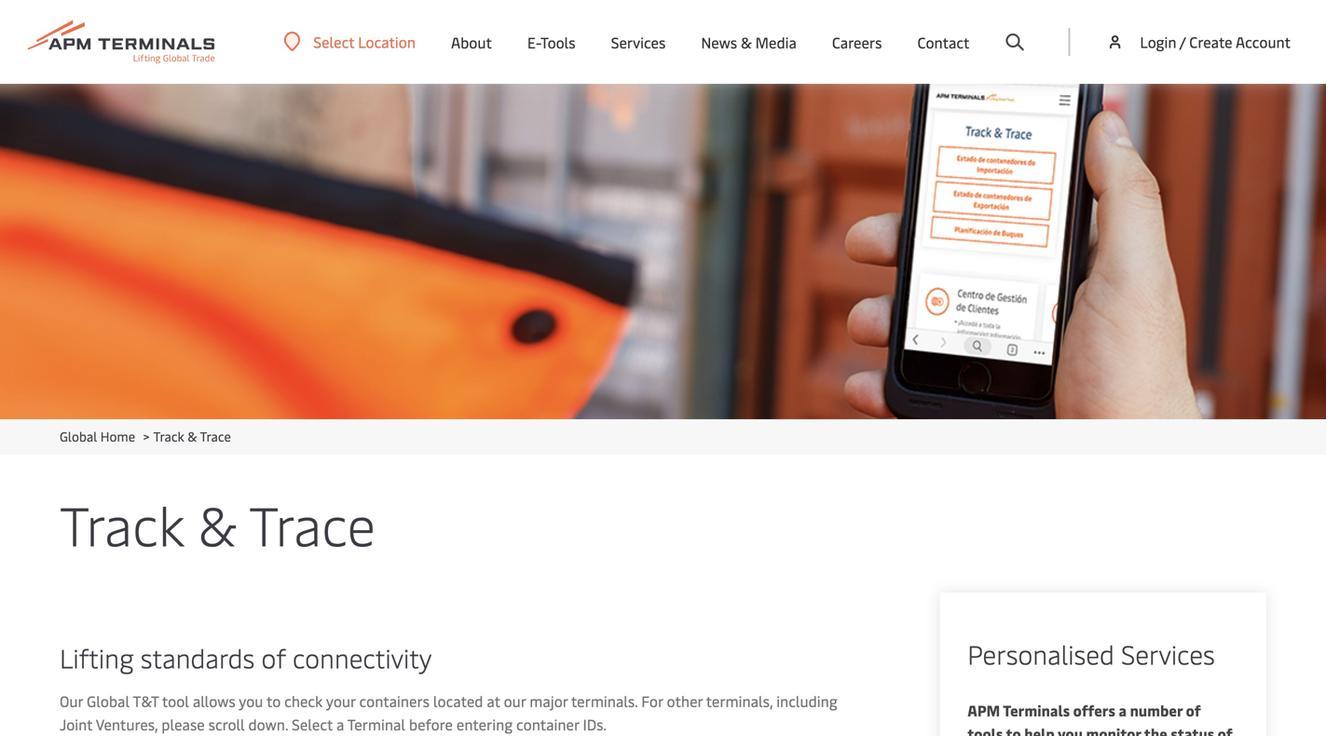Task type: describe. For each thing, give the bounding box(es) containing it.
at
[[487, 691, 501, 712]]

lifting standards of connectivity
[[60, 640, 432, 676]]

check
[[285, 691, 323, 712]]

about button
[[451, 0, 492, 84]]

personalised
[[968, 636, 1115, 672]]

careers
[[833, 32, 883, 52]]

tools
[[541, 32, 576, 52]]

standards
[[141, 640, 255, 676]]

our global t&t tool allows you to check your containers located at our major terminals. for other terminals, including joint ventures, please scroll down. select a terminal before entering container ids.
[[60, 691, 838, 735]]

login / create account link
[[1106, 0, 1292, 84]]

>
[[143, 428, 150, 445]]

number
[[1131, 701, 1183, 721]]

monitor
[[1087, 724, 1142, 737]]

global inside our global t&t tool allows you to check your containers located at our major terminals. for other terminals, including joint ventures, please scroll down. select a terminal before entering container ids.
[[87, 691, 130, 712]]

create
[[1190, 32, 1233, 52]]

news
[[702, 32, 738, 52]]

e-
[[528, 32, 541, 52]]

news & media
[[702, 32, 797, 52]]

lifting
[[60, 640, 134, 676]]

a inside apm terminals offers a number of tools to help you monitor the status o
[[1119, 701, 1127, 721]]

0 horizontal spatial services
[[611, 32, 666, 52]]

including
[[777, 691, 838, 712]]

1 vertical spatial &
[[188, 428, 197, 445]]

scroll
[[209, 715, 245, 735]]

1 vertical spatial trace
[[249, 487, 376, 560]]

offers
[[1074, 701, 1116, 721]]

major
[[530, 691, 568, 712]]

about
[[451, 32, 492, 52]]

e-tools
[[528, 32, 576, 52]]

help
[[1025, 724, 1055, 737]]

terminal
[[348, 715, 406, 735]]

track & trace
[[60, 487, 376, 560]]

contact button
[[918, 0, 970, 84]]

our
[[60, 691, 83, 712]]

to inside apm terminals offers a number of tools to help you monitor the status o
[[1007, 724, 1022, 737]]

our
[[504, 691, 526, 712]]

please
[[162, 715, 205, 735]]

home
[[100, 428, 135, 445]]

0 vertical spatial trace
[[200, 428, 231, 445]]

services button
[[611, 0, 666, 84]]

other
[[667, 691, 703, 712]]

tools
[[968, 724, 1004, 737]]

tt image
[[0, 84, 1327, 420]]

apm
[[968, 701, 1001, 721]]

location
[[358, 32, 416, 52]]

allows
[[193, 691, 236, 712]]

select inside our global t&t tool allows you to check your containers located at our major terminals. for other terminals, including joint ventures, please scroll down. select a terminal before entering container ids.
[[292, 715, 333, 735]]

account
[[1237, 32, 1292, 52]]

ids.
[[583, 715, 607, 735]]

terminals,
[[707, 691, 773, 712]]

ventures,
[[96, 715, 158, 735]]

container
[[517, 715, 580, 735]]

down.
[[249, 715, 288, 735]]

tool
[[162, 691, 189, 712]]

1 vertical spatial track
[[60, 487, 184, 560]]



Task type: vqa. For each thing, say whether or not it's contained in the screenshot.
the middle are
no



Task type: locate. For each thing, give the bounding box(es) containing it.
a up monitor
[[1119, 701, 1127, 721]]

0 horizontal spatial to
[[267, 691, 281, 712]]

2 horizontal spatial &
[[741, 32, 752, 52]]

1 vertical spatial to
[[1007, 724, 1022, 737]]

select location button
[[284, 31, 416, 52]]

0 horizontal spatial of
[[262, 640, 286, 676]]

1 vertical spatial you
[[1058, 724, 1084, 737]]

0 horizontal spatial trace
[[200, 428, 231, 445]]

1 horizontal spatial &
[[198, 487, 237, 560]]

services
[[611, 32, 666, 52], [1122, 636, 1216, 672]]

/
[[1180, 32, 1187, 52]]

track right >
[[153, 428, 184, 445]]

apm terminals offers a number of tools to help you monitor the status o
[[968, 701, 1233, 737]]

& inside popup button
[[741, 32, 752, 52]]

& for news
[[741, 32, 752, 52]]

0 horizontal spatial you
[[239, 691, 263, 712]]

1 horizontal spatial a
[[1119, 701, 1127, 721]]

track down home in the bottom of the page
[[60, 487, 184, 560]]

you inside our global t&t tool allows you to check your containers located at our major terminals. for other terminals, including joint ventures, please scroll down. select a terminal before entering container ids.
[[239, 691, 263, 712]]

1 horizontal spatial of
[[1187, 701, 1202, 721]]

the
[[1145, 724, 1168, 737]]

media
[[756, 32, 797, 52]]

news & media button
[[702, 0, 797, 84]]

global
[[60, 428, 97, 445], [87, 691, 130, 712]]

global left home in the bottom of the page
[[60, 428, 97, 445]]

located
[[434, 691, 483, 712]]

you
[[239, 691, 263, 712], [1058, 724, 1084, 737]]

entering
[[457, 715, 513, 735]]

containers
[[360, 691, 430, 712]]

careers button
[[833, 0, 883, 84]]

personalised services
[[968, 636, 1216, 672]]

of
[[262, 640, 286, 676], [1187, 701, 1202, 721]]

contact
[[918, 32, 970, 52]]

0 vertical spatial select
[[314, 32, 355, 52]]

1 vertical spatial of
[[1187, 701, 1202, 721]]

status
[[1172, 724, 1215, 737]]

select down check
[[292, 715, 333, 735]]

select location
[[314, 32, 416, 52]]

0 vertical spatial track
[[153, 428, 184, 445]]

joint
[[60, 715, 93, 735]]

& for track
[[198, 487, 237, 560]]

0 vertical spatial global
[[60, 428, 97, 445]]

0 vertical spatial of
[[262, 640, 286, 676]]

you right help
[[1058, 724, 1084, 737]]

trace
[[200, 428, 231, 445], [249, 487, 376, 560]]

global up the ventures,
[[87, 691, 130, 712]]

terminals
[[1004, 701, 1071, 721]]

global home > track & trace
[[60, 428, 231, 445]]

0 vertical spatial to
[[267, 691, 281, 712]]

e-tools button
[[528, 0, 576, 84]]

to up down.
[[267, 691, 281, 712]]

0 vertical spatial you
[[239, 691, 263, 712]]

you inside apm terminals offers a number of tools to help you monitor the status o
[[1058, 724, 1084, 737]]

login
[[1141, 32, 1177, 52]]

select
[[314, 32, 355, 52], [292, 715, 333, 735]]

0 vertical spatial services
[[611, 32, 666, 52]]

global home link
[[60, 428, 135, 445]]

1 vertical spatial select
[[292, 715, 333, 735]]

of up check
[[262, 640, 286, 676]]

of inside apm terminals offers a number of tools to help you monitor the status o
[[1187, 701, 1202, 721]]

to inside our global t&t tool allows you to check your containers located at our major terminals. for other terminals, including joint ventures, please scroll down. select a terminal before entering container ids.
[[267, 691, 281, 712]]

login / create account
[[1141, 32, 1292, 52]]

1 horizontal spatial to
[[1007, 724, 1022, 737]]

for
[[642, 691, 664, 712]]

your
[[326, 691, 356, 712]]

services right tools
[[611, 32, 666, 52]]

t&t
[[133, 691, 159, 712]]

1 horizontal spatial trace
[[249, 487, 376, 560]]

select inside button
[[314, 32, 355, 52]]

before
[[409, 715, 453, 735]]

a
[[1119, 701, 1127, 721], [337, 715, 344, 735]]

a inside our global t&t tool allows you to check your containers located at our major terminals. for other terminals, including joint ventures, please scroll down. select a terminal before entering container ids.
[[337, 715, 344, 735]]

track
[[153, 428, 184, 445], [60, 487, 184, 560]]

to
[[267, 691, 281, 712], [1007, 724, 1022, 737]]

of up status
[[1187, 701, 1202, 721]]

&
[[741, 32, 752, 52], [188, 428, 197, 445], [198, 487, 237, 560]]

terminals.
[[572, 691, 638, 712]]

2 vertical spatial &
[[198, 487, 237, 560]]

services up "number"
[[1122, 636, 1216, 672]]

1 vertical spatial services
[[1122, 636, 1216, 672]]

connectivity
[[293, 640, 432, 676]]

0 horizontal spatial a
[[337, 715, 344, 735]]

1 vertical spatial global
[[87, 691, 130, 712]]

a down your
[[337, 715, 344, 735]]

to left help
[[1007, 724, 1022, 737]]

you up down.
[[239, 691, 263, 712]]

select left location
[[314, 32, 355, 52]]

1 horizontal spatial you
[[1058, 724, 1084, 737]]

0 horizontal spatial &
[[188, 428, 197, 445]]

0 vertical spatial &
[[741, 32, 752, 52]]

1 horizontal spatial services
[[1122, 636, 1216, 672]]



